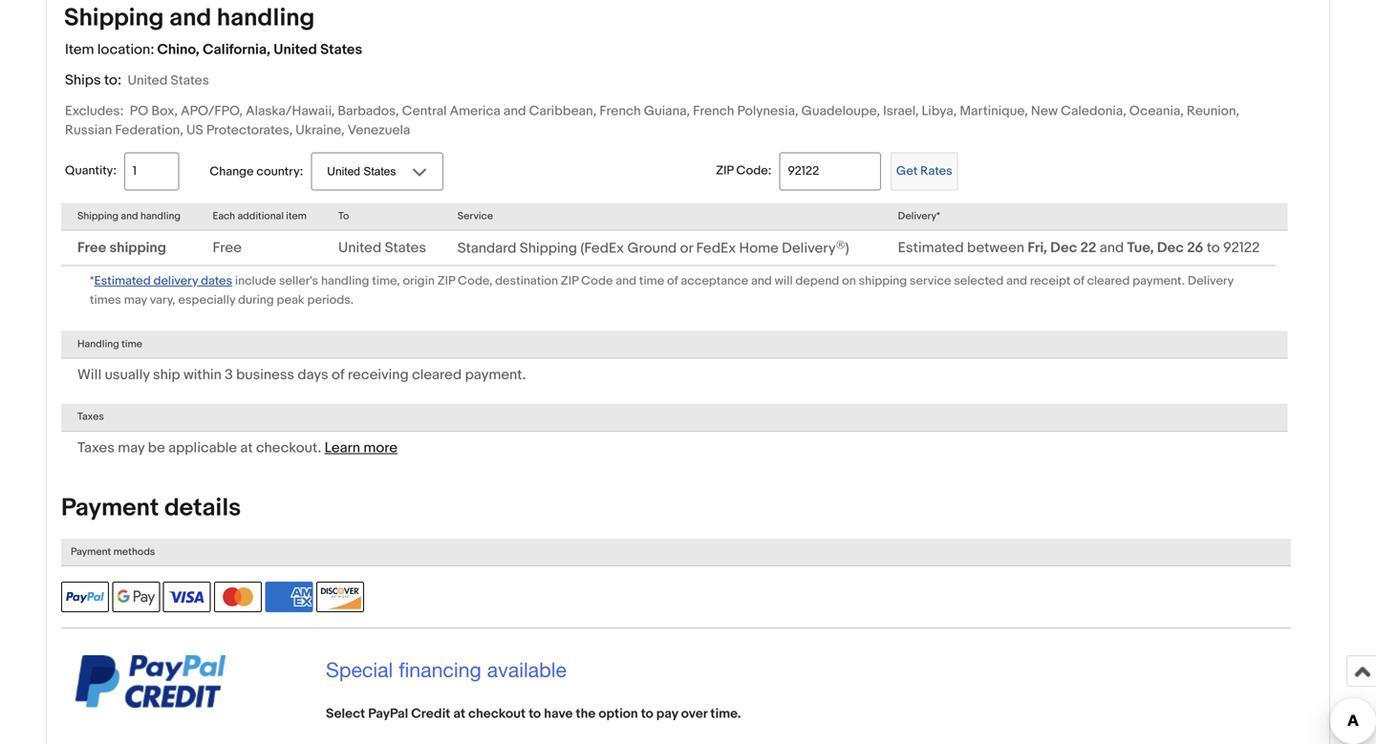Task type: describe. For each thing, give the bounding box(es) containing it.
1 dec from the left
[[1050, 239, 1077, 257]]

1 horizontal spatial of
[[667, 274, 678, 288]]

new
[[1031, 103, 1058, 120]]

over
[[681, 706, 707, 723]]

fedex
[[696, 240, 736, 257]]

delivery inside include seller's handling time, origin zip code, destination zip code and time of acceptance and will depend on shipping service selected and receipt of cleared payment. delivery times may vary, especially during peak periods.
[[1188, 274, 1234, 288]]

1 horizontal spatial at
[[453, 706, 465, 723]]

ground
[[627, 240, 677, 257]]

dates
[[201, 274, 232, 288]]

delivery
[[154, 274, 198, 288]]

shipping inside standard shipping (fedex ground or fedex home delivery ® )
[[520, 240, 577, 257]]

caribbean,
[[529, 103, 597, 120]]

payment methods
[[71, 546, 155, 559]]

0 vertical spatial united
[[274, 41, 317, 58]]

checkout
[[468, 706, 526, 723]]

shipping and handling for details
[[64, 3, 315, 33]]

paypal
[[368, 706, 408, 723]]

0 horizontal spatial zip
[[437, 274, 455, 288]]

change
[[210, 164, 254, 179]]

ships to: united states
[[65, 72, 209, 89]]

get rates button
[[891, 152, 958, 190]]

details
[[164, 494, 241, 523]]

available
[[487, 658, 567, 682]]

acceptance
[[681, 274, 748, 288]]

2 vertical spatial united
[[338, 239, 382, 257]]

california,
[[203, 41, 270, 58]]

states inside 'ships to: united states'
[[171, 73, 209, 89]]

select paypal credit at checkout to have the option to pay over time.
[[326, 706, 741, 723]]

pay
[[656, 706, 678, 723]]

estimated delivery dates link
[[94, 272, 232, 289]]

especially
[[178, 293, 235, 308]]

po
[[130, 103, 148, 120]]

select
[[326, 706, 365, 723]]

0 horizontal spatial payment.
[[465, 367, 526, 384]]

excludes:
[[65, 103, 124, 120]]

will
[[775, 274, 793, 288]]

credit
[[411, 706, 450, 723]]

periods.
[[307, 293, 354, 308]]

taxes for taxes may be applicable at checkout. learn more
[[77, 440, 115, 457]]

code,
[[458, 274, 492, 288]]

taxes for taxes
[[77, 411, 104, 423]]

and up chino,
[[169, 3, 211, 33]]

additional
[[237, 210, 284, 222]]

will
[[77, 367, 102, 384]]

each additional item
[[213, 210, 307, 222]]

guiana,
[[644, 103, 690, 120]]

to:
[[104, 72, 121, 89]]

get
[[896, 164, 918, 179]]

include seller's handling time, origin zip code, destination zip code and time of acceptance and will depend on shipping service selected and receipt of cleared payment. delivery times may vary, especially during peak periods.
[[90, 274, 1234, 308]]

change country:
[[210, 164, 303, 179]]

methods
[[113, 546, 155, 559]]

times
[[90, 293, 121, 308]]

to
[[338, 210, 349, 222]]

handling
[[77, 338, 119, 351]]

during
[[238, 293, 274, 308]]

peak
[[277, 293, 305, 308]]

2 french from the left
[[693, 103, 734, 120]]

israel,
[[883, 103, 919, 120]]

handling for free shipping
[[140, 210, 181, 222]]

depend
[[796, 274, 839, 288]]

applicable
[[168, 440, 237, 457]]

home
[[739, 240, 779, 257]]

libya,
[[922, 103, 957, 120]]

payment for payment methods
[[71, 546, 111, 559]]

free for free
[[213, 239, 242, 257]]

have
[[544, 706, 573, 723]]

and right code
[[616, 274, 636, 288]]

checkout.
[[256, 440, 321, 457]]

zip code:
[[716, 163, 772, 178]]

box,
[[151, 103, 178, 120]]

tue,
[[1127, 239, 1154, 257]]

receiving
[[348, 367, 409, 384]]

may inside include seller's handling time, origin zip code, destination zip code and time of acceptance and will depend on shipping service selected and receipt of cleared payment. delivery times may vary, especially during peak periods.
[[124, 293, 147, 308]]

venezuela
[[347, 123, 410, 139]]

2 dec from the left
[[1157, 239, 1184, 257]]

the
[[576, 706, 596, 723]]

standard shipping (fedex ground or fedex home delivery ® )
[[457, 239, 849, 257]]

item
[[286, 210, 307, 222]]

central
[[402, 103, 447, 120]]

master card image
[[214, 582, 262, 613]]

guadeloupe,
[[801, 103, 880, 120]]

selected
[[954, 274, 1004, 288]]

receipt
[[1030, 274, 1071, 288]]

0 horizontal spatial estimated
[[94, 274, 151, 288]]

option
[[599, 706, 638, 723]]

92122
[[1223, 239, 1260, 257]]

2 horizontal spatial of
[[1073, 274, 1084, 288]]

)
[[845, 240, 849, 257]]

protectorates,
[[206, 123, 293, 139]]

russian
[[65, 123, 112, 139]]

be
[[148, 440, 165, 457]]

origin
[[403, 274, 435, 288]]

usually
[[105, 367, 150, 384]]

delivery*
[[898, 210, 940, 222]]

1 french from the left
[[600, 103, 641, 120]]

service
[[457, 210, 493, 222]]

and left will
[[751, 274, 772, 288]]



Task type: vqa. For each thing, say whether or not it's contained in the screenshot.
the ship
yes



Task type: locate. For each thing, give the bounding box(es) containing it.
®
[[836, 239, 845, 250]]

united right the california,
[[274, 41, 317, 58]]

rates
[[920, 164, 952, 179]]

destination
[[495, 274, 558, 288]]

1 vertical spatial delivery
[[1188, 274, 1234, 288]]

paypal image
[[61, 582, 109, 613]]

location:
[[97, 41, 154, 58]]

0 vertical spatial shipping
[[109, 239, 166, 257]]

learn more link
[[325, 440, 398, 457]]

country:
[[256, 164, 303, 179]]

and
[[169, 3, 211, 33], [504, 103, 526, 120], [121, 210, 138, 222], [1100, 239, 1124, 257], [616, 274, 636, 288], [751, 274, 772, 288], [1006, 274, 1027, 288]]

visa image
[[163, 582, 211, 613]]

special financing available
[[326, 658, 567, 682]]

1 horizontal spatial states
[[320, 41, 362, 58]]

1 horizontal spatial united
[[274, 41, 317, 58]]

each
[[213, 210, 235, 222]]

cleared down the 22
[[1087, 274, 1130, 288]]

2 free from the left
[[213, 239, 242, 257]]

0 horizontal spatial time
[[121, 338, 142, 351]]

french right guiana,
[[693, 103, 734, 120]]

financing
[[399, 658, 481, 682]]

0 vertical spatial shipping and handling
[[64, 3, 315, 33]]

discover image
[[316, 582, 364, 613]]

1 vertical spatial at
[[453, 706, 465, 723]]

united states
[[338, 239, 426, 257]]

1 horizontal spatial french
[[693, 103, 734, 120]]

1 vertical spatial payment.
[[465, 367, 526, 384]]

0 vertical spatial taxes
[[77, 411, 104, 423]]

estimated
[[898, 239, 964, 257], [94, 274, 151, 288]]

handling up the california,
[[217, 3, 315, 33]]

1 vertical spatial payment
[[71, 546, 111, 559]]

1 vertical spatial time
[[121, 338, 142, 351]]

2 taxes from the top
[[77, 440, 115, 457]]

ZIP Code: text field
[[779, 152, 881, 190]]

0 horizontal spatial at
[[240, 440, 253, 457]]

shipping and handling for shipping
[[77, 210, 181, 222]]

special
[[326, 658, 393, 682]]

chino,
[[157, 41, 199, 58]]

0 horizontal spatial cleared
[[412, 367, 462, 384]]

get rates
[[896, 164, 952, 179]]

shipping and handling
[[64, 3, 315, 33], [77, 210, 181, 222]]

1 horizontal spatial to
[[641, 706, 653, 723]]

2 vertical spatial states
[[385, 239, 426, 257]]

shipping
[[64, 3, 164, 33], [77, 210, 119, 222], [520, 240, 577, 257]]

to for dec
[[1207, 239, 1220, 257]]

of
[[667, 274, 678, 288], [1073, 274, 1084, 288], [332, 367, 344, 384]]

ukraine,
[[296, 123, 344, 139]]

0 horizontal spatial of
[[332, 367, 344, 384]]

zip left code:
[[716, 163, 734, 178]]

to left have
[[529, 706, 541, 723]]

shipping for payment
[[64, 3, 164, 33]]

of down ground on the top left of the page
[[667, 274, 678, 288]]

shipping and handling up chino,
[[64, 3, 315, 33]]

us
[[186, 123, 203, 139]]

on
[[842, 274, 856, 288]]

0 horizontal spatial free
[[77, 239, 106, 257]]

taxes
[[77, 411, 104, 423], [77, 440, 115, 457]]

shipping
[[109, 239, 166, 257], [859, 274, 907, 288]]

delivery down 26
[[1188, 274, 1234, 288]]

time.
[[710, 706, 741, 723]]

1 horizontal spatial delivery
[[1188, 274, 1234, 288]]

business
[[236, 367, 294, 384]]

handling for payment details
[[217, 3, 315, 33]]

0 horizontal spatial states
[[171, 73, 209, 89]]

* estimated delivery dates
[[90, 274, 232, 288]]

standard
[[457, 240, 516, 257]]

may left vary,
[[124, 293, 147, 308]]

0 vertical spatial may
[[124, 293, 147, 308]]

payment details
[[61, 494, 241, 523]]

1 vertical spatial states
[[171, 73, 209, 89]]

payment left methods
[[71, 546, 111, 559]]

shipping up free shipping
[[77, 210, 119, 222]]

taxes may be applicable at checkout. learn more
[[77, 440, 398, 457]]

0 vertical spatial cleared
[[1087, 274, 1130, 288]]

1 horizontal spatial zip
[[561, 274, 578, 288]]

america
[[450, 103, 501, 120]]

at right credit
[[453, 706, 465, 723]]

and right america on the left of the page
[[504, 103, 526, 120]]

0 horizontal spatial handling
[[140, 210, 181, 222]]

0 vertical spatial estimated
[[898, 239, 964, 257]]

1 vertical spatial handling
[[140, 210, 181, 222]]

payment
[[61, 494, 159, 523], [71, 546, 111, 559]]

free up *
[[77, 239, 106, 257]]

delivery up depend
[[782, 240, 836, 257]]

0 horizontal spatial dec
[[1050, 239, 1077, 257]]

1 vertical spatial shipping
[[859, 274, 907, 288]]

caledonia,
[[1061, 103, 1126, 120]]

oceania,
[[1129, 103, 1184, 120]]

code:
[[736, 163, 772, 178]]

handling time
[[77, 338, 142, 351]]

0 horizontal spatial to
[[529, 706, 541, 723]]

payment. inside include seller's handling time, origin zip code, destination zip code and time of acceptance and will depend on shipping service selected and receipt of cleared payment. delivery times may vary, especially during peak periods.
[[1133, 274, 1185, 288]]

and up free shipping
[[121, 210, 138, 222]]

time inside include seller's handling time, origin zip code, destination zip code and time of acceptance and will depend on shipping service selected and receipt of cleared payment. delivery times may vary, especially during peak periods.
[[639, 274, 664, 288]]

shipping right on
[[859, 274, 907, 288]]

1 horizontal spatial payment.
[[1133, 274, 1185, 288]]

1 vertical spatial cleared
[[412, 367, 462, 384]]

shipping up destination
[[520, 240, 577, 257]]

and inside po box, apo/fpo, alaska/hawaii, barbados, central america and caribbean, french guiana, french polynesia, guadeloupe, israel, libya, martinique, new caledonia, oceania, reunion, russian federation, us protectorates, ukraine, venezuela
[[504, 103, 526, 120]]

shipping inside include seller's handling time, origin zip code, destination zip code and time of acceptance and will depend on shipping service selected and receipt of cleared payment. delivery times may vary, especially during peak periods.
[[859, 274, 907, 288]]

0 vertical spatial time
[[639, 274, 664, 288]]

time down ground on the top left of the page
[[639, 274, 664, 288]]

federation,
[[115, 123, 183, 139]]

0 vertical spatial payment.
[[1133, 274, 1185, 288]]

1 vertical spatial taxes
[[77, 440, 115, 457]]

zip left code
[[561, 274, 578, 288]]

1 horizontal spatial shipping
[[859, 274, 907, 288]]

free for free shipping
[[77, 239, 106, 257]]

reunion,
[[1187, 103, 1240, 120]]

delivery
[[782, 240, 836, 257], [1188, 274, 1234, 288]]

taxes down will
[[77, 411, 104, 423]]

payment for payment details
[[61, 494, 159, 523]]

french
[[600, 103, 641, 120], [693, 103, 734, 120]]

0 horizontal spatial shipping
[[109, 239, 166, 257]]

payment up payment methods
[[61, 494, 159, 523]]

fri,
[[1028, 239, 1047, 257]]

1 vertical spatial united
[[128, 73, 168, 89]]

zip right origin
[[437, 274, 455, 288]]

cleared inside include seller's handling time, origin zip code, destination zip code and time of acceptance and will depend on shipping service selected and receipt of cleared payment. delivery times may vary, especially during peak periods.
[[1087, 274, 1130, 288]]

handling inside include seller's handling time, origin zip code, destination zip code and time of acceptance and will depend on shipping service selected and receipt of cleared payment. delivery times may vary, especially during peak periods.
[[321, 274, 369, 288]]

between
[[967, 239, 1024, 257]]

seller's
[[279, 274, 318, 288]]

dec
[[1050, 239, 1077, 257], [1157, 239, 1184, 257]]

Quantity: text field
[[124, 152, 179, 190]]

1 vertical spatial shipping
[[77, 210, 119, 222]]

states up barbados, at the top
[[320, 41, 362, 58]]

to
[[1207, 239, 1220, 257], [529, 706, 541, 723], [641, 706, 653, 723]]

0 vertical spatial payment
[[61, 494, 159, 523]]

dec left the 22
[[1050, 239, 1077, 257]]

1 vertical spatial estimated
[[94, 274, 151, 288]]

google pay image
[[112, 582, 160, 613]]

dec left 26
[[1157, 239, 1184, 257]]

and right the 22
[[1100, 239, 1124, 257]]

days
[[298, 367, 328, 384]]

free down each
[[213, 239, 242, 257]]

1 horizontal spatial handling
[[217, 3, 315, 33]]

0 vertical spatial shipping
[[64, 3, 164, 33]]

1 horizontal spatial estimated
[[898, 239, 964, 257]]

delivery inside standard shipping (fedex ground or fedex home delivery ® )
[[782, 240, 836, 257]]

barbados,
[[338, 103, 399, 120]]

to for the
[[641, 706, 653, 723]]

martinique,
[[960, 103, 1028, 120]]

french left guiana,
[[600, 103, 641, 120]]

more
[[364, 440, 398, 457]]

shipping up * estimated delivery dates
[[109, 239, 166, 257]]

26
[[1187, 239, 1204, 257]]

shipping for free
[[77, 210, 119, 222]]

of right days
[[332, 367, 344, 384]]

time up the usually
[[121, 338, 142, 351]]

2 vertical spatial shipping
[[520, 240, 577, 257]]

handling up periods. at the left
[[321, 274, 369, 288]]

include
[[235, 274, 276, 288]]

to left pay
[[641, 706, 653, 723]]

item location: chino, california, united states
[[65, 41, 362, 58]]

polynesia,
[[737, 103, 798, 120]]

1 taxes from the top
[[77, 411, 104, 423]]

may left be
[[118, 440, 145, 457]]

states up origin
[[385, 239, 426, 257]]

0 vertical spatial states
[[320, 41, 362, 58]]

payment.
[[1133, 274, 1185, 288], [465, 367, 526, 384]]

alaska/hawaii,
[[246, 103, 335, 120]]

0 horizontal spatial delivery
[[782, 240, 836, 257]]

1 horizontal spatial cleared
[[1087, 274, 1130, 288]]

learn
[[325, 440, 360, 457]]

2 horizontal spatial zip
[[716, 163, 734, 178]]

1 vertical spatial may
[[118, 440, 145, 457]]

estimated up times
[[94, 274, 151, 288]]

will usually ship within 3 business days of receiving cleared payment.
[[77, 367, 526, 384]]

1 horizontal spatial free
[[213, 239, 242, 257]]

2 horizontal spatial states
[[385, 239, 426, 257]]

2 vertical spatial handling
[[321, 274, 369, 288]]

estimated between fri, dec 22 and tue, dec 26 to 92122
[[898, 239, 1260, 257]]

of right receipt
[[1073, 274, 1084, 288]]

handling
[[217, 3, 315, 33], [140, 210, 181, 222], [321, 274, 369, 288]]

shipping and handling up free shipping
[[77, 210, 181, 222]]

ship
[[153, 367, 180, 384]]

united down to
[[338, 239, 382, 257]]

ships
[[65, 72, 101, 89]]

2 horizontal spatial united
[[338, 239, 382, 257]]

1 vertical spatial shipping and handling
[[77, 210, 181, 222]]

1 horizontal spatial time
[[639, 274, 664, 288]]

within
[[183, 367, 222, 384]]

0 vertical spatial delivery
[[782, 240, 836, 257]]

1 horizontal spatial dec
[[1157, 239, 1184, 257]]

and left receipt
[[1006, 274, 1027, 288]]

0 vertical spatial handling
[[217, 3, 315, 33]]

estimated up the service
[[898, 239, 964, 257]]

states down chino,
[[171, 73, 209, 89]]

united inside 'ships to: united states'
[[128, 73, 168, 89]]

shipping up location:
[[64, 3, 164, 33]]

at left checkout. in the bottom of the page
[[240, 440, 253, 457]]

taxes left be
[[77, 440, 115, 457]]

0 horizontal spatial united
[[128, 73, 168, 89]]

to right 26
[[1207, 239, 1220, 257]]

2 horizontal spatial to
[[1207, 239, 1220, 257]]

0 horizontal spatial french
[[600, 103, 641, 120]]

0 vertical spatial at
[[240, 440, 253, 457]]

handling down 'quantity:' text box
[[140, 210, 181, 222]]

2 horizontal spatial handling
[[321, 274, 369, 288]]

time,
[[372, 274, 400, 288]]

cleared right receiving
[[412, 367, 462, 384]]

3
[[225, 367, 233, 384]]

american express image
[[265, 582, 313, 613]]

*
[[90, 274, 94, 288]]

1 free from the left
[[77, 239, 106, 257]]

may
[[124, 293, 147, 308], [118, 440, 145, 457]]

united up the po
[[128, 73, 168, 89]]



